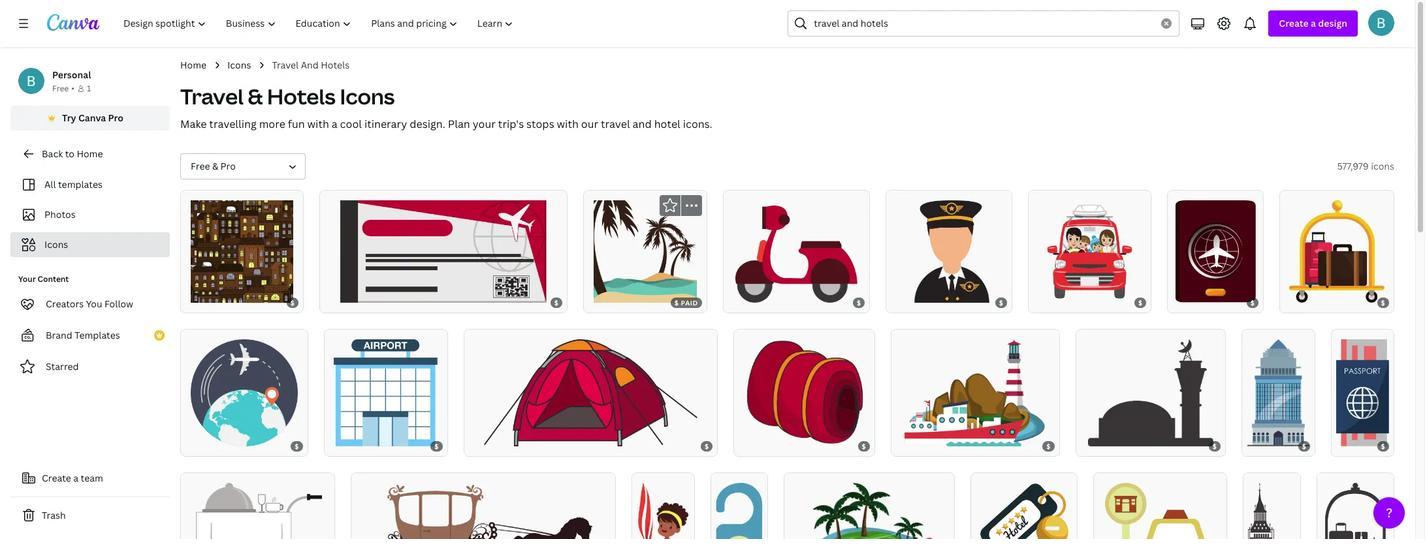 Task type: vqa. For each thing, say whether or not it's contained in the screenshot.
right Free
yes



Task type: locate. For each thing, give the bounding box(es) containing it.
0 horizontal spatial &
[[212, 160, 218, 172]]

create left design
[[1279, 17, 1309, 29]]

travel for &
[[180, 82, 244, 110]]

0 horizontal spatial a
[[73, 472, 78, 485]]

1 horizontal spatial create
[[1279, 17, 1309, 29]]

pilot plane avatar character image
[[897, 201, 1002, 303]]

& up the more
[[248, 82, 263, 110]]

icons
[[1371, 160, 1395, 172]]

brand templates
[[46, 329, 120, 342]]

with left our
[[557, 117, 579, 131]]

1 vertical spatial travel
[[180, 82, 244, 110]]

pro down "travelling" at the top of page
[[221, 160, 236, 172]]

travel
[[272, 59, 299, 71], [180, 82, 244, 110]]

our
[[581, 117, 599, 131]]

starred
[[46, 361, 79, 373]]

0 vertical spatial home
[[180, 59, 207, 71]]

2 vertical spatial a
[[73, 472, 78, 485]]

0 horizontal spatial create
[[42, 472, 71, 485]]

0 vertical spatial a
[[1311, 17, 1316, 29]]

2 horizontal spatial icons
[[340, 82, 395, 110]]

stops
[[527, 117, 554, 131]]

0 vertical spatial pro
[[108, 112, 123, 124]]

0 horizontal spatial free
[[52, 83, 69, 94]]

home left icons link
[[180, 59, 207, 71]]

577,979
[[1338, 160, 1369, 172]]

hotel trolley with bags image
[[1290, 201, 1385, 303]]

0 horizontal spatial home
[[77, 148, 103, 160]]

0 horizontal spatial with
[[307, 117, 329, 131]]

icons up cool
[[340, 82, 395, 110]]

back to home link
[[10, 141, 170, 167]]

1 vertical spatial free
[[191, 160, 210, 172]]

tropical island beach travel icon image
[[799, 483, 940, 540]]

all templates
[[44, 178, 103, 191]]

plan
[[448, 117, 470, 131]]

$
[[291, 299, 295, 308], [555, 299, 559, 308], [675, 299, 679, 308], [857, 299, 861, 308], [999, 299, 1004, 308], [1139, 299, 1143, 308], [1251, 299, 1255, 308], [1381, 299, 1386, 308], [295, 442, 299, 451], [435, 442, 439, 451], [705, 442, 709, 451], [862, 442, 866, 451], [1047, 442, 1051, 451], [1213, 442, 1217, 451], [1303, 442, 1307, 451], [1381, 442, 1386, 451]]

icons.
[[683, 117, 713, 131]]

free & pro button
[[180, 154, 306, 180]]

pro right canva
[[108, 112, 123, 124]]

a left cool
[[332, 117, 338, 131]]

$ for the travel boarding pass airport icon
[[555, 299, 559, 308]]

1 horizontal spatial travel
[[272, 59, 299, 71]]

hotels inside travel & hotels icons make travelling more fun with a cool itinerary design. plan your trip's stops with our travel and hotel icons.
[[267, 82, 336, 110]]

$ for airport building travel icon
[[435, 442, 439, 451]]

1 horizontal spatial icons
[[227, 59, 251, 71]]

travel up make
[[180, 82, 244, 110]]

starred link
[[10, 354, 170, 380]]

& inside "dropdown button"
[[212, 160, 218, 172]]

1 vertical spatial icons
[[340, 82, 395, 110]]

0 vertical spatial hotels
[[321, 59, 350, 71]]

brown palm trees in the shore image
[[594, 201, 697, 303]]

home right to
[[77, 148, 103, 160]]

create a design
[[1279, 17, 1348, 29]]

& for free
[[212, 160, 218, 172]]

black airport building travel icon image
[[1088, 340, 1214, 447]]

1 vertical spatial hotels
[[267, 82, 336, 110]]

creators
[[46, 298, 84, 310]]

icons
[[227, 59, 251, 71], [340, 82, 395, 110], [44, 238, 68, 251]]

templates
[[58, 178, 103, 191]]

pro
[[108, 112, 123, 124], [221, 160, 236, 172]]

icons down photos
[[44, 238, 68, 251]]

2 with from the left
[[557, 117, 579, 131]]

follow
[[105, 298, 133, 310]]

pro inside button
[[108, 112, 123, 124]]

to
[[65, 148, 74, 160]]

0 vertical spatial icons
[[227, 59, 251, 71]]

0 horizontal spatial icons
[[44, 238, 68, 251]]

1 horizontal spatial pro
[[221, 160, 236, 172]]

travel & hotels icons make travelling more fun with a cool itinerary design. plan your trip's stops with our travel and hotel icons.
[[180, 82, 713, 131]]

create a team
[[42, 472, 103, 485]]

•
[[71, 83, 74, 94]]

1 with from the left
[[307, 117, 329, 131]]

0 horizontal spatial travel
[[180, 82, 244, 110]]

trash link
[[10, 503, 170, 529]]

free down make
[[191, 160, 210, 172]]

$ for the "red motorcycle travel transport icon"
[[857, 299, 861, 308]]

passport image
[[1337, 340, 1390, 447]]

a inside 'button'
[[73, 472, 78, 485]]

all
[[44, 178, 56, 191]]

pro for try canva pro
[[108, 112, 123, 124]]

0 horizontal spatial pro
[[108, 112, 123, 124]]

None search field
[[788, 10, 1180, 37]]

brand templates link
[[10, 323, 170, 349]]

hotels for &
[[267, 82, 336, 110]]

0 vertical spatial travel
[[272, 59, 299, 71]]

all templates link
[[18, 172, 162, 197]]

1 vertical spatial &
[[212, 160, 218, 172]]

create
[[1279, 17, 1309, 29], [42, 472, 71, 485]]

icons right home link
[[227, 59, 251, 71]]

$ for island icons
[[1047, 442, 1051, 451]]

your
[[473, 117, 496, 131]]

photos link
[[18, 203, 162, 227]]

with
[[307, 117, 329, 131], [557, 117, 579, 131]]

1 horizontal spatial a
[[332, 117, 338, 131]]

1 horizontal spatial with
[[557, 117, 579, 131]]

1 horizontal spatial home
[[180, 59, 207, 71]]

travelling
[[209, 117, 257, 131]]

more
[[259, 117, 285, 131]]

hotels
[[321, 59, 350, 71], [267, 82, 336, 110]]

red tent travel camping icon image
[[484, 340, 697, 447]]

travel and hotels
[[272, 59, 350, 71]]

2 horizontal spatial a
[[1311, 17, 1316, 29]]

red motorcycle travel transport icon image
[[735, 201, 858, 303]]

try canva pro button
[[10, 106, 170, 131]]

a inside dropdown button
[[1311, 17, 1316, 29]]

$ for red sleeping bag travel camping icon at right
[[862, 442, 866, 451]]

$ for business travel image
[[295, 442, 299, 451]]

a left team
[[73, 472, 78, 485]]

577,979 icons
[[1338, 160, 1395, 172]]

red passport travel tourism icon image
[[1176, 201, 1256, 303]]

creators you follow
[[46, 298, 133, 310]]

creators you follow link
[[10, 291, 170, 318]]

$ paid
[[675, 299, 698, 308]]

hotels up the fun
[[267, 82, 336, 110]]

$ for red passport travel tourism icon
[[1251, 299, 1255, 308]]

with right the fun
[[307, 117, 329, 131]]

create inside 'button'
[[42, 472, 71, 485]]

1 vertical spatial pro
[[221, 160, 236, 172]]

free •
[[52, 83, 74, 94]]

a left design
[[1311, 17, 1316, 29]]

2 vertical spatial icons
[[44, 238, 68, 251]]

icons link
[[227, 58, 251, 73]]

cool
[[340, 117, 362, 131]]

free inside "dropdown button"
[[191, 160, 210, 172]]

1
[[87, 83, 91, 94]]

pro inside "dropdown button"
[[221, 160, 236, 172]]

home
[[180, 59, 207, 71], [77, 148, 103, 160]]

free left the •
[[52, 83, 69, 94]]

&
[[248, 82, 263, 110], [212, 160, 218, 172]]

$ for black airport building travel icon
[[1213, 442, 1217, 451]]

1 horizontal spatial &
[[248, 82, 263, 110]]

& inside travel & hotels icons make travelling more fun with a cool itinerary design. plan your trip's stops with our travel and hotel icons.
[[248, 82, 263, 110]]

create left team
[[42, 472, 71, 485]]

1 vertical spatial home
[[77, 148, 103, 160]]

a
[[1311, 17, 1316, 29], [332, 117, 338, 131], [73, 472, 78, 485]]

create inside dropdown button
[[1279, 17, 1309, 29]]

1 vertical spatial a
[[332, 117, 338, 131]]

travel left and
[[272, 59, 299, 71]]

girl standing with beach umbrella and basket image
[[637, 483, 690, 540]]

hotel label room icon image
[[716, 483, 763, 540]]

free for free & pro
[[191, 160, 210, 172]]

free
[[52, 83, 69, 94], [191, 160, 210, 172]]

travel
[[601, 117, 630, 131]]

1 horizontal spatial free
[[191, 160, 210, 172]]

suitcase travel isolated icon image
[[1248, 483, 1296, 540]]

0 vertical spatial &
[[248, 82, 263, 110]]

trip's
[[498, 117, 524, 131]]

free for free •
[[52, 83, 69, 94]]

horse carriage travel tourism icon image
[[374, 483, 593, 540]]

top level navigation element
[[115, 10, 525, 37]]

hotels right and
[[321, 59, 350, 71]]

& down "travelling" at the top of page
[[212, 160, 218, 172]]

travel inside travel & hotels icons make travelling more fun with a cool itinerary design. plan your trip's stops with our travel and hotel icons.
[[180, 82, 244, 110]]

0 vertical spatial create
[[1279, 17, 1309, 29]]

0 vertical spatial free
[[52, 83, 69, 94]]

design.
[[410, 117, 445, 131]]

1 vertical spatial create
[[42, 472, 71, 485]]

you
[[86, 298, 102, 310]]



Task type: describe. For each thing, give the bounding box(es) containing it.
brad klo image
[[1369, 10, 1395, 36]]

travel boarding pass airport icon image
[[341, 201, 547, 303]]

make
[[180, 117, 207, 131]]

content
[[38, 274, 69, 285]]

car with family image
[[1039, 201, 1142, 303]]

room service cart travel hostel icon image
[[194, 483, 322, 540]]

fun
[[288, 117, 305, 131]]

and
[[301, 59, 319, 71]]

create for create a team
[[42, 472, 71, 485]]

island icons image
[[905, 340, 1046, 447]]

icons inside travel & hotels icons make travelling more fun with a cool itinerary design. plan your trip's stops with our travel and hotel icons.
[[340, 82, 395, 110]]

brand
[[46, 329, 72, 342]]

back to home
[[42, 148, 103, 160]]

trash
[[42, 510, 66, 522]]

a for design
[[1311, 17, 1316, 29]]

try
[[62, 112, 76, 124]]

$ for red tent travel camping icon
[[705, 442, 709, 451]]

pro for free & pro
[[221, 160, 236, 172]]

create a design button
[[1269, 10, 1358, 37]]

$ for hotel trolley with bags image
[[1381, 299, 1386, 308]]

airport building travel icon image
[[334, 340, 438, 447]]

old town at night retro seamless pattern image
[[191, 201, 294, 303]]

canva
[[78, 112, 106, 124]]

a for team
[[73, 472, 78, 485]]

$ for old town at night retro seamless pattern "image"
[[291, 299, 295, 308]]

travel for and
[[272, 59, 299, 71]]

your content
[[18, 274, 69, 285]]

Search search field
[[814, 11, 1154, 36]]

$ for building icon
[[1303, 442, 1307, 451]]

red sleeping bag travel camping icon image
[[746, 340, 864, 447]]

photos
[[44, 208, 76, 221]]

a inside travel & hotels icons make travelling more fun with a cool itinerary design. plan your trip's stops with our travel and hotel icons.
[[332, 117, 338, 131]]

home link
[[180, 58, 207, 73]]

back
[[42, 148, 63, 160]]

hotel room key image
[[980, 483, 1069, 540]]

itinerary
[[364, 117, 407, 131]]

$ for passport image
[[1381, 442, 1386, 451]]

$ for car with family 'image'
[[1139, 299, 1143, 308]]

paid
[[681, 299, 698, 308]]

free & pro
[[191, 160, 236, 172]]

templates
[[75, 329, 120, 342]]

building icon image
[[1248, 340, 1310, 447]]

team
[[81, 472, 103, 485]]

design
[[1319, 17, 1348, 29]]

and
[[633, 117, 652, 131]]

create for create a design
[[1279, 17, 1309, 29]]

hotels for and
[[321, 59, 350, 71]]

business travel image
[[191, 340, 298, 447]]

your
[[18, 274, 36, 285]]

$ for pilot plane avatar character
[[999, 299, 1004, 308]]

taxi service with hotel sign image
[[1105, 483, 1216, 540]]

create a team button
[[10, 466, 170, 492]]

& for travel
[[248, 82, 263, 110]]

try canva pro
[[62, 112, 123, 124]]

hotel
[[654, 117, 681, 131]]

personal
[[52, 69, 91, 81]]

cart baggage image
[[1324, 483, 1388, 540]]



